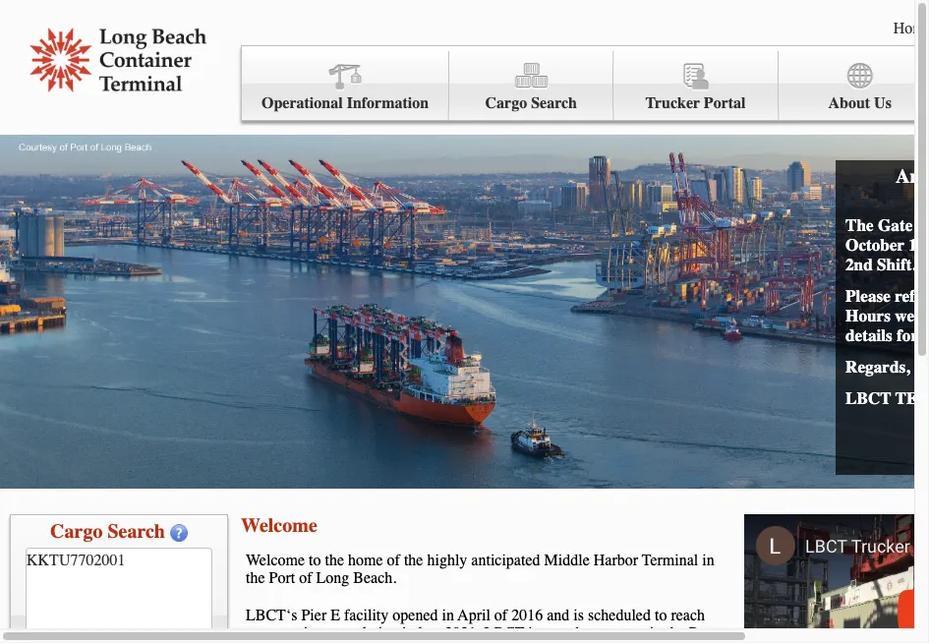 Task type: locate. For each thing, give the bounding box(es) containing it.
trucker portal
[[646, 94, 746, 112]]

completion
[[328, 624, 398, 642]]

0 vertical spatial welcome
[[241, 514, 317, 537]]

1 vertical spatial lbct
[[484, 624, 524, 642]]

lbct
[[846, 388, 892, 408], [484, 624, 524, 642]]

beach
[[300, 642, 339, 643]]

long inside the welcome to the home of the highly anticipated middle harbor terminal in the port of long beach.
[[316, 569, 349, 587]]

beach.
[[353, 569, 397, 587]]

1 horizontal spatial cargo
[[485, 94, 527, 112]]

trucker
[[646, 94, 700, 112]]

port
[[269, 569, 295, 587], [689, 624, 715, 642]]

port inside lbct's pier e facility opened in april of 2016 and is scheduled to reach construction completion in late 2021.  lbct is proud to operate in the port of long beach and will be a working partner with the port for years
[[689, 624, 715, 642]]

the left port
[[565, 642, 584, 643]]

to
[[309, 552, 321, 569], [655, 607, 667, 624], [583, 624, 596, 642]]

and left will
[[343, 642, 366, 643]]

0 vertical spatial lbct
[[846, 388, 892, 408]]

long up e
[[316, 569, 349, 587]]

long down lbct's
[[263, 642, 296, 643]]

is left scheduled
[[574, 607, 584, 624]]

anticipated
[[471, 552, 540, 569]]

long
[[316, 569, 349, 587], [263, 642, 296, 643]]

about us link
[[778, 51, 929, 121]]

in
[[702, 552, 715, 569], [442, 607, 454, 624], [402, 624, 415, 642], [650, 624, 662, 642]]

1 horizontal spatial lbct
[[846, 388, 892, 408]]

welcome for welcome
[[241, 514, 317, 537]]

1 horizontal spatial cargo search
[[485, 94, 577, 112]]

1 horizontal spatial search
[[531, 94, 577, 112]]

in right 'late'
[[442, 607, 454, 624]]

welcome
[[241, 514, 317, 537], [246, 552, 305, 569]]

e
[[331, 607, 340, 624]]

middle
[[544, 552, 590, 569]]

of down lbct's
[[246, 642, 259, 643]]

search inside menu bar
[[531, 94, 577, 112]]

2016
[[512, 607, 543, 624]]

1 horizontal spatial and
[[547, 607, 570, 624]]

the right for
[[666, 624, 685, 642]]

please
[[846, 286, 891, 306]]

gate
[[878, 215, 913, 235]]

for
[[617, 642, 636, 643]]

cargo search
[[485, 94, 577, 112], [50, 520, 165, 543]]

port right years
[[689, 624, 715, 642]]

1 vertical spatial welcome
[[246, 552, 305, 569]]

port up lbct's
[[269, 569, 295, 587]]

tea
[[896, 388, 929, 408]]

0 horizontal spatial to
[[309, 552, 321, 569]]

0 vertical spatial cargo
[[485, 94, 527, 112]]

and up with
[[547, 607, 570, 624]]

ann
[[896, 165, 929, 188]]

search
[[531, 94, 577, 112], [108, 520, 165, 543]]

0 vertical spatial search
[[531, 94, 577, 112]]

1 vertical spatial cargo
[[50, 520, 103, 543]]

2021.
[[445, 624, 480, 642]]

1 horizontal spatial to
[[583, 624, 596, 642]]

in right terminal
[[702, 552, 715, 569]]

us
[[874, 94, 892, 112]]

0 vertical spatial long
[[316, 569, 349, 587]]

long inside lbct's pier e facility opened in april of 2016 and is scheduled to reach construction completion in late 2021.  lbct is proud to operate in the port of long beach and will be a working partner with the port for years
[[263, 642, 296, 643]]

0 horizontal spatial is
[[528, 624, 539, 642]]

years
[[640, 642, 673, 643]]

and
[[547, 607, 570, 624], [343, 642, 366, 643]]

is
[[574, 607, 584, 624], [528, 624, 539, 642]]

cargo inside cargo search link
[[485, 94, 527, 112]]

about us
[[828, 94, 892, 112]]

1 horizontal spatial port
[[689, 624, 715, 642]]

1 horizontal spatial long
[[316, 569, 349, 587]]

harbor
[[594, 552, 638, 569]]

welcome inside the welcome to the home of the highly anticipated middle harbor terminal in the port of long beach.
[[246, 552, 305, 569]]

partner
[[484, 642, 529, 643]]

0 horizontal spatial cargo search
[[50, 520, 165, 543]]

lbct's
[[246, 607, 297, 624]]

to right proud
[[583, 624, 596, 642]]

reach
[[671, 607, 705, 624]]

of
[[387, 552, 400, 569], [299, 569, 312, 587], [494, 607, 508, 624], [246, 642, 259, 643]]

cargo
[[485, 94, 527, 112], [50, 520, 103, 543]]

1 vertical spatial cargo search
[[50, 520, 165, 543]]

1 vertical spatial port
[[689, 624, 715, 642]]

the
[[846, 215, 874, 235]]

of right home
[[387, 552, 400, 569]]

the up lbct's
[[246, 569, 265, 587]]

in inside the welcome to the home of the highly anticipated middle harbor terminal in the port of long beach.
[[702, 552, 715, 569]]

home
[[894, 20, 929, 37]]

0 horizontal spatial lbct
[[484, 624, 524, 642]]

0 horizontal spatial search
[[108, 520, 165, 543]]

the left home
[[325, 552, 344, 569]]

0 horizontal spatial cargo
[[50, 520, 103, 543]]

welcome to the home of the highly anticipated middle harbor terminal in the port of long beach.
[[246, 552, 715, 587]]

lbct down regards,​
[[846, 388, 892, 408]]

please refer
[[846, 286, 929, 345]]

to inside the welcome to the home of the highly anticipated middle harbor terminal in the port of long beach.
[[309, 552, 321, 569]]

port inside the welcome to the home of the highly anticipated middle harbor terminal in the port of long beach.
[[269, 569, 295, 587]]

opened
[[393, 607, 438, 624]]

0 vertical spatial and
[[547, 607, 570, 624]]

facility
[[344, 607, 389, 624]]

terminal
[[642, 552, 698, 569]]

1 vertical spatial search
[[108, 520, 165, 543]]

to left home
[[309, 552, 321, 569]]

lbct right 2021.
[[484, 624, 524, 642]]

0 horizontal spatial long
[[263, 642, 296, 643]]

is left proud
[[528, 624, 539, 642]]

1 vertical spatial and
[[343, 642, 366, 643]]

the
[[325, 552, 344, 569], [404, 552, 423, 569], [246, 569, 265, 587], [666, 624, 685, 642], [565, 642, 584, 643]]

april
[[458, 607, 491, 624]]

1 vertical spatial long
[[263, 642, 296, 643]]

to left reach
[[655, 607, 667, 624]]

menu bar
[[241, 45, 929, 121]]

0 horizontal spatial port
[[269, 569, 295, 587]]

in right for
[[650, 624, 662, 642]]

operational information link
[[242, 51, 450, 121]]

0 vertical spatial port
[[269, 569, 295, 587]]



Task type: describe. For each thing, give the bounding box(es) containing it.
will
[[370, 642, 394, 643]]

highly
[[427, 552, 467, 569]]

0 vertical spatial cargo search
[[485, 94, 577, 112]]

port
[[588, 642, 613, 643]]

1 horizontal spatial is
[[574, 607, 584, 624]]

proud
[[543, 624, 579, 642]]

a
[[417, 642, 424, 643]]

portal
[[704, 94, 746, 112]]

Enter container numbers and/ or booking numbers. text field
[[26, 548, 212, 643]]

cargo search link
[[450, 51, 614, 121]]

about
[[828, 94, 870, 112]]

home link
[[894, 20, 929, 37]]

lbct tea
[[846, 388, 929, 408]]

with
[[533, 642, 561, 643]]

operate
[[600, 624, 646, 642]]

of up pier
[[299, 569, 312, 587]]

pier
[[301, 607, 327, 624]]

lbct's pier e facility opened in april of 2016 and is scheduled to reach construction completion in late 2021.  lbct is proud to operate in the port of long beach and will be a working partner with the port for years 
[[246, 607, 729, 643]]

trucker portal link
[[614, 51, 778, 121]]

2 horizontal spatial to
[[655, 607, 667, 624]]

w
[[917, 215, 929, 235]]

home
[[348, 552, 383, 569]]

operational information
[[262, 94, 429, 112]]

operational
[[262, 94, 343, 112]]

regards,​
[[846, 357, 910, 377]]

welcome for welcome to the home of the highly anticipated middle harbor terminal in the port of long beach.
[[246, 552, 305, 569]]

scheduled
[[588, 607, 651, 624]]

of left 2016
[[494, 607, 508, 624]]

the left highly
[[404, 552, 423, 569]]

construction
[[246, 624, 324, 642]]

be
[[398, 642, 413, 643]]

refer
[[895, 286, 929, 306]]

late
[[418, 624, 441, 642]]

information
[[347, 94, 429, 112]]

menu bar containing operational information
[[241, 45, 929, 121]]

in left a
[[402, 624, 415, 642]]

working
[[428, 642, 480, 643]]

0 horizontal spatial and
[[343, 642, 366, 643]]

lbct inside lbct's pier e facility opened in april of 2016 and is scheduled to reach construction completion in late 2021.  lbct is proud to operate in the port of long beach and will be a working partner with the port for years
[[484, 624, 524, 642]]

the gate w
[[846, 215, 929, 274]]



Task type: vqa. For each thing, say whether or not it's contained in the screenshot.
'submit'
no



